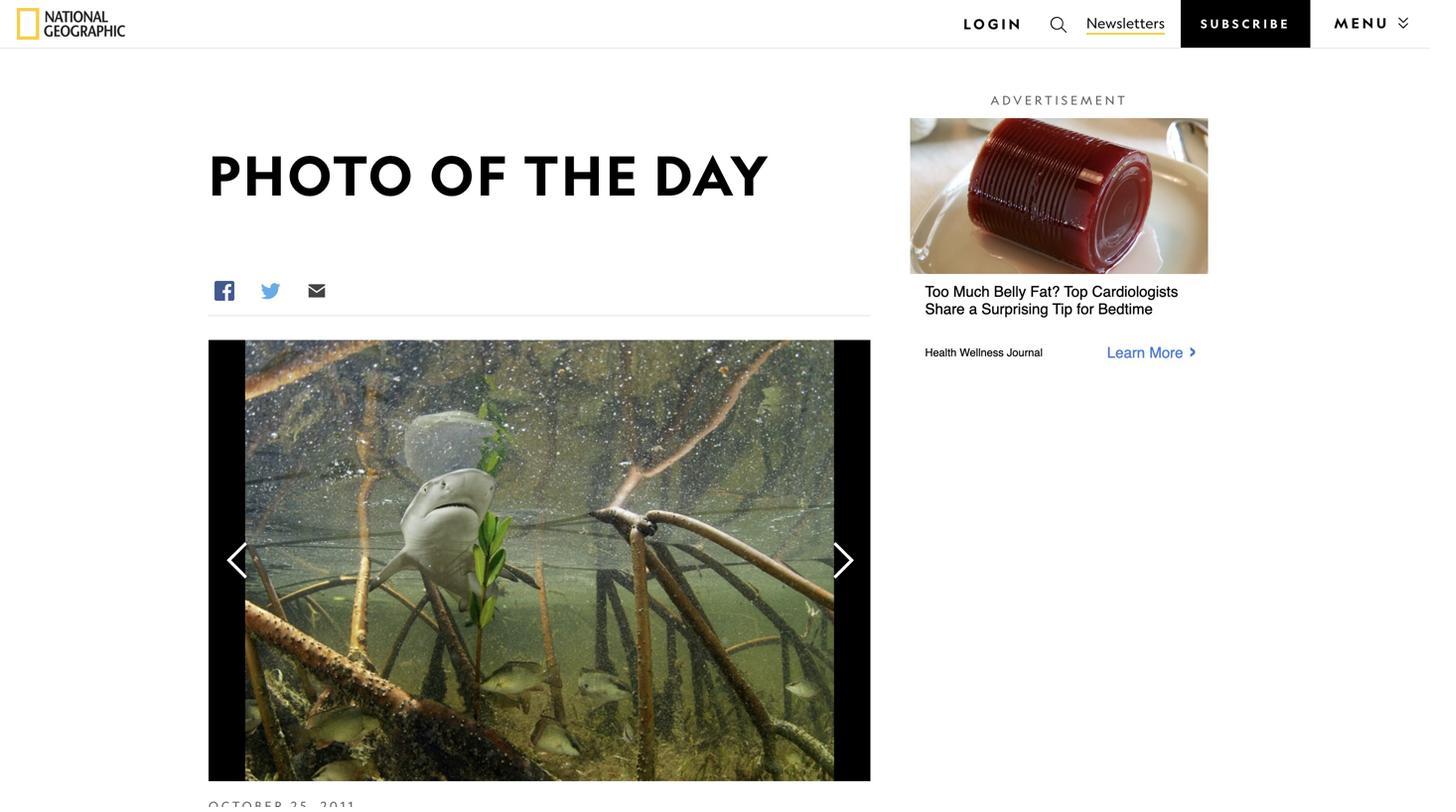 Task type: describe. For each thing, give the bounding box(es) containing it.
lemon shark swimming near mangroves image
[[245, 340, 834, 781]]

previous image
[[209, 532, 266, 590]]

subscribe link
[[1181, 0, 1310, 48]]

photo of the day
[[209, 141, 771, 209]]

search image
[[1049, 15, 1069, 35]]

menu button
[[1326, 7, 1413, 39]]

day
[[654, 141, 771, 209]]

photo
[[209, 141, 416, 209]]

national geographic logo - home image
[[17, 8, 125, 40]]



Task type: locate. For each thing, give the bounding box(es) containing it.
inline gallery element
[[209, 340, 871, 807]]

login button
[[955, 8, 1031, 40]]

of
[[430, 141, 509, 209]]

subscribe
[[1201, 16, 1290, 31]]

newsletters
[[1086, 14, 1165, 31]]

the
[[524, 141, 640, 209]]

login
[[963, 15, 1023, 33]]

advertisement element
[[910, 118, 1208, 366]]

menu
[[1334, 14, 1389, 32]]

newsletters link
[[1086, 13, 1165, 35]]

next image
[[813, 532, 871, 590]]



